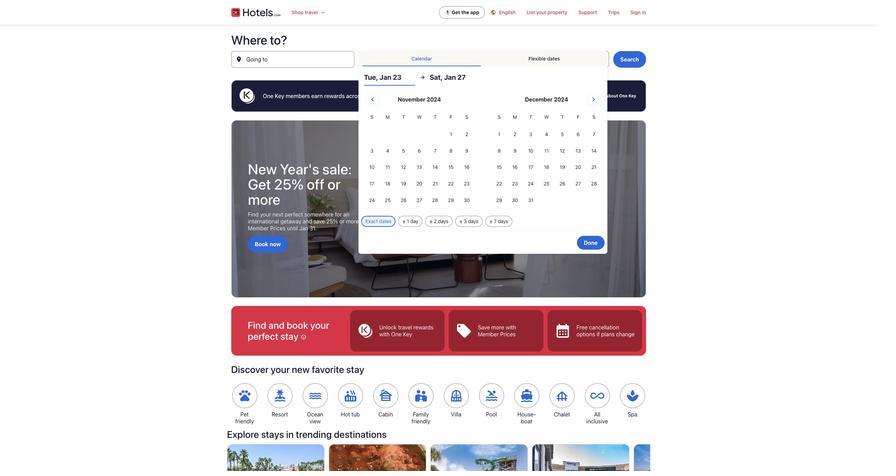 Task type: describe. For each thing, give the bounding box(es) containing it.
your left new
[[271, 364, 290, 376]]

4 t from the left
[[561, 114, 564, 120]]

get the app
[[452, 9, 479, 15]]

12 button inside the november 2024 element
[[396, 160, 411, 175]]

2 horizontal spatial key
[[629, 93, 636, 99]]

options
[[576, 332, 595, 338]]

1 for november 2024
[[450, 131, 452, 137]]

1 horizontal spatial 25 button
[[539, 176, 555, 192]]

december
[[525, 96, 553, 103]]

book now link
[[248, 236, 288, 253]]

hotels.com,
[[388, 93, 419, 99]]

boat
[[521, 412, 536, 425]]

1 vertical spatial 13 button
[[411, 160, 427, 175]]

1 horizontal spatial 20 button
[[570, 160, 586, 175]]

2 9 button from the left
[[507, 143, 523, 159]]

flexible
[[528, 56, 546, 62]]

0 horizontal spatial 6 button
[[411, 143, 427, 159]]

0 horizontal spatial 4
[[386, 148, 389, 154]]

in inside "sign in" dropdown button
[[642, 9, 646, 15]]

member inside new year's sale: get 25% off or more find your next perfect somewhere for an international getaway and save 25% or more with member prices until jan 31.
[[248, 225, 269, 232]]

perfect inside new year's sale: get 25% off or more find your next perfect somewhere for an international getaway and save 25% or more with member prices until jan 31.
[[285, 212, 303, 218]]

tue, jan 23
[[364, 73, 402, 81]]

19 for the top "19" button
[[560, 164, 565, 170]]

favorite
[[312, 364, 344, 376]]

0 vertical spatial 24 button
[[523, 176, 539, 192]]

2 horizontal spatial one
[[619, 93, 628, 99]]

december 2024
[[525, 96, 568, 103]]

and inside "find and book your perfect stay"
[[268, 320, 285, 331]]

cabin
[[378, 412, 393, 418]]

discover
[[231, 364, 269, 376]]

0 horizontal spatial one
[[263, 93, 273, 99]]

0 vertical spatial 13 button
[[570, 143, 586, 159]]

family friendly button
[[407, 384, 434, 425]]

unlock travel rewards with one key
[[379, 325, 433, 338]]

hot
[[341, 412, 350, 418]]

8 inside december 2024 element
[[498, 148, 501, 154]]

trailing image
[[320, 10, 326, 15]]

0 vertical spatial 19 button
[[555, 160, 570, 175]]

villa
[[451, 412, 461, 418]]

day
[[410, 218, 418, 224]]

2 vertical spatial 3
[[464, 218, 467, 224]]

flexible dates
[[528, 56, 560, 62]]

explore
[[227, 429, 259, 441]]

house­ boat button
[[513, 384, 540, 425]]

1 vertical spatial 25%
[[326, 219, 338, 225]]

3 t from the left
[[529, 114, 532, 120]]

0 vertical spatial 7 button
[[586, 127, 602, 142]]

26 inside the november 2024 element
[[401, 197, 407, 203]]

24 inside the november 2024 element
[[369, 197, 375, 203]]

dates for exact dates
[[379, 218, 392, 224]]

support
[[579, 9, 597, 15]]

-
[[392, 59, 395, 65]]

0 horizontal spatial 24 button
[[364, 193, 380, 208]]

family
[[413, 412, 429, 418]]

1 horizontal spatial 7
[[494, 218, 497, 224]]

1 vertical spatial 7 button
[[427, 143, 443, 159]]

0 vertical spatial 28 button
[[586, 176, 602, 192]]

1 horizontal spatial 26 button
[[555, 176, 570, 192]]

1 22 button from the left
[[443, 176, 459, 192]]

learn about one key link
[[592, 91, 638, 102]]

days for ± 3 days
[[468, 218, 479, 224]]

1 horizontal spatial 27 button
[[570, 176, 586, 192]]

14 inside the november 2024 element
[[433, 164, 438, 170]]

± for ± 7 days
[[490, 218, 493, 224]]

next
[[272, 212, 283, 218]]

13 inside the november 2024 element
[[417, 164, 422, 170]]

1 horizontal spatial get
[[452, 9, 460, 15]]

shop travel button
[[286, 6, 331, 19]]

one key members earn rewards across expedia, hotels.com, and vrbo
[[263, 93, 444, 99]]

pool button
[[478, 384, 505, 418]]

3 s from the left
[[498, 114, 501, 120]]

1 vertical spatial 20 button
[[411, 176, 427, 192]]

± 7 days
[[490, 218, 508, 224]]

application inside new year's sale: get 25% off or more main content
[[364, 91, 602, 209]]

16 for 2nd 16 'button' from left
[[512, 164, 518, 170]]

22 inside december 2024 element
[[496, 181, 502, 187]]

sat, jan 27 button
[[430, 69, 481, 86]]

hotels logo image
[[231, 7, 281, 18]]

2 8 button from the left
[[491, 143, 507, 159]]

19 for the left "19" button
[[401, 181, 406, 187]]

22 inside the november 2024 element
[[448, 181, 454, 187]]

± 2 days
[[430, 218, 448, 224]]

jan inside sat, jan 27 button
[[444, 73, 456, 81]]

search button
[[613, 51, 646, 68]]

15 for 2nd 15 button from left
[[497, 164, 502, 170]]

21 inside the november 2024 element
[[433, 181, 438, 187]]

1 vertical spatial 25 button
[[380, 193, 396, 208]]

10 for left 10 button
[[369, 164, 375, 170]]

3 inside the november 2024 element
[[370, 148, 373, 154]]

stays
[[261, 429, 284, 441]]

0 vertical spatial 25%
[[274, 176, 304, 193]]

in inside new year's sale: get 25% off or more main content
[[286, 429, 294, 441]]

tab list inside new year's sale: get 25% off or more main content
[[359, 51, 607, 66]]

0 horizontal spatial 5 button
[[396, 143, 411, 159]]

discover your new favorite stay
[[231, 364, 364, 376]]

sign
[[631, 9, 641, 15]]

1 out of 3 element
[[350, 311, 445, 352]]

14 inside december 2024 element
[[591, 148, 597, 154]]

pet friendly button
[[231, 384, 258, 425]]

28 for the bottommost 28 button
[[432, 197, 438, 203]]

1 15 button from the left
[[443, 160, 459, 175]]

change
[[616, 332, 634, 338]]

prices inside new year's sale: get 25% off or more find your next perfect somewhere for an international getaway and save 25% or more with member prices until jan 31.
[[270, 225, 285, 232]]

25 inside december 2024 element
[[544, 181, 550, 187]]

8 inside the november 2024 element
[[449, 148, 453, 154]]

perfect inside "find and book your perfect stay"
[[248, 331, 278, 342]]

0 vertical spatial 4 button
[[539, 127, 555, 142]]

1 vertical spatial stay
[[346, 364, 364, 376]]

directional image
[[419, 74, 426, 81]]

1 vertical spatial or
[[339, 219, 344, 225]]

plans
[[601, 332, 615, 338]]

23 inside the november 2024 element
[[464, 181, 470, 187]]

1 horizontal spatial 11 button
[[539, 143, 555, 159]]

31 button
[[523, 193, 539, 208]]

chalet
[[554, 412, 570, 418]]

20 for bottommost "20" button
[[416, 181, 422, 187]]

1 horizontal spatial 21 button
[[586, 160, 602, 175]]

13 inside december 2024 element
[[576, 148, 581, 154]]

1 vertical spatial 26 button
[[396, 193, 411, 208]]

sat, jan 27
[[430, 73, 466, 81]]

support link
[[573, 6, 603, 19]]

f for november 2024
[[450, 114, 452, 120]]

save
[[478, 325, 490, 331]]

family friendly
[[412, 412, 430, 425]]

jan 23 - jan 27
[[374, 59, 413, 65]]

27 inside button
[[407, 59, 413, 65]]

now
[[270, 241, 281, 248]]

days for ± 7 days
[[498, 218, 508, 224]]

0 vertical spatial 5 button
[[555, 127, 570, 142]]

across
[[346, 93, 363, 99]]

your inside new year's sale: get 25% off or more find your next perfect somewhere for an international getaway and save 25% or more with member prices until jan 31.
[[260, 212, 271, 218]]

book now
[[255, 241, 281, 248]]

0 horizontal spatial 17 button
[[364, 176, 380, 192]]

sale:
[[322, 160, 351, 178]]

w for november
[[417, 114, 422, 120]]

all inclusive button
[[584, 384, 611, 425]]

2 23 button from the left
[[507, 176, 523, 192]]

0 vertical spatial 17 button
[[523, 160, 539, 175]]

key inside unlock travel rewards with one key
[[403, 332, 412, 338]]

1 button for december 2024
[[491, 127, 507, 142]]

31.
[[309, 225, 317, 232]]

0 horizontal spatial 4 button
[[380, 143, 396, 159]]

all inclusive
[[586, 412, 608, 425]]

sign in
[[631, 9, 646, 15]]

calendar
[[412, 56, 432, 62]]

property
[[548, 9, 568, 15]]

11 inside december 2024 element
[[544, 148, 549, 154]]

travel for shop
[[305, 9, 318, 15]]

0 horizontal spatial key
[[275, 93, 284, 99]]

all
[[594, 412, 600, 418]]

shop travel
[[292, 9, 318, 15]]

book
[[255, 241, 268, 248]]

find and book your perfect stay
[[248, 320, 329, 342]]

an
[[343, 212, 349, 218]]

1 30 button from the left
[[459, 193, 475, 208]]

2 horizontal spatial and
[[420, 93, 430, 99]]

0 vertical spatial 14 button
[[586, 143, 602, 159]]

0 horizontal spatial 27 button
[[411, 193, 427, 208]]

21 inside december 2024 element
[[592, 164, 597, 170]]

where to?
[[231, 32, 287, 47]]

30 inside the november 2024 element
[[464, 197, 470, 203]]

1 vertical spatial 28 button
[[427, 193, 443, 208]]

4 s from the left
[[593, 114, 596, 120]]

17 inside the november 2024 element
[[370, 181, 374, 187]]

until
[[287, 225, 298, 232]]

1 horizontal spatial 10 button
[[523, 143, 539, 159]]

0 horizontal spatial 10 button
[[364, 160, 380, 175]]

english
[[499, 9, 516, 15]]

2 for november 2024
[[465, 131, 468, 137]]

more inside save more with member prices
[[491, 325, 504, 331]]

where
[[231, 32, 267, 47]]

view
[[309, 419, 321, 425]]

1 horizontal spatial 4
[[545, 131, 548, 137]]

unlock
[[379, 325, 397, 331]]

11 inside the november 2024 element
[[386, 164, 390, 170]]

2024 for december 2024
[[554, 96, 568, 103]]

27 inside button
[[458, 73, 466, 81]]

new
[[248, 160, 277, 178]]

inside a bright image
[[231, 120, 646, 298]]

sat,
[[430, 73, 443, 81]]

1 horizontal spatial 18 button
[[539, 160, 555, 175]]

ocean
[[307, 412, 323, 418]]

10 for rightmost 10 button
[[528, 148, 533, 154]]

app
[[470, 9, 479, 15]]

with inside save more with member prices
[[506, 325, 516, 331]]

ocean view
[[307, 412, 323, 425]]

flexible dates link
[[485, 51, 603, 66]]

2 out of 3 element
[[449, 311, 543, 352]]

1 horizontal spatial more
[[346, 219, 359, 225]]

done
[[584, 240, 598, 246]]

2 s from the left
[[465, 114, 468, 120]]

6 for the top 6 button
[[577, 131, 580, 137]]

2 22 button from the left
[[491, 176, 507, 192]]

exact
[[365, 218, 378, 224]]

for
[[335, 212, 342, 218]]

destinations
[[334, 429, 387, 441]]

f for december 2024
[[577, 114, 580, 120]]



Task type: locate. For each thing, give the bounding box(es) containing it.
search
[[620, 56, 639, 63]]

0 vertical spatial 20
[[575, 164, 581, 170]]

find inside new year's sale: get 25% off or more find your next perfect somewhere for an international getaway and save 25% or more with member prices until jan 31.
[[248, 212, 258, 218]]

somewhere
[[304, 212, 333, 218]]

stay left 'xsmall' 'image'
[[280, 331, 299, 342]]

23 inside december 2024 element
[[512, 181, 518, 187]]

1 button for november 2024
[[443, 127, 459, 142]]

± left day
[[403, 218, 406, 224]]

0 vertical spatial 6
[[577, 131, 580, 137]]

7 inside december 2024 element
[[593, 131, 595, 137]]

1 29 from the left
[[448, 197, 454, 203]]

2 2 button from the left
[[507, 127, 523, 142]]

2 w from the left
[[544, 114, 549, 120]]

friendly for pet
[[235, 419, 254, 425]]

explore stays in trending destinations
[[227, 429, 387, 441]]

24 up 31
[[528, 181, 534, 187]]

0 vertical spatial 4
[[545, 131, 548, 137]]

dates right flexible
[[547, 56, 560, 62]]

free
[[576, 325, 587, 331]]

7 for the topmost 7 button
[[593, 131, 595, 137]]

travel for unlock
[[398, 325, 412, 331]]

2 horizontal spatial days
[[498, 218, 508, 224]]

rewards inside unlock travel rewards with one key
[[413, 325, 433, 331]]

learn
[[593, 93, 605, 99]]

1 m from the left
[[386, 114, 390, 120]]

± for ± 1 day
[[403, 218, 406, 224]]

1 vertical spatial dates
[[379, 218, 392, 224]]

2 horizontal spatial with
[[506, 325, 516, 331]]

0 vertical spatial 19
[[560, 164, 565, 170]]

friendly inside button
[[235, 419, 254, 425]]

0 vertical spatial 21
[[592, 164, 597, 170]]

friendly for family
[[412, 419, 430, 425]]

w down december 2024
[[544, 114, 549, 120]]

9 for second 9 button
[[514, 148, 517, 154]]

1 button
[[443, 127, 459, 142], [491, 127, 507, 142]]

15 inside december 2024 element
[[497, 164, 502, 170]]

new year's sale: get 25% off or more main content
[[0, 25, 877, 472]]

member down international
[[248, 225, 269, 232]]

download the app button image
[[445, 10, 450, 15]]

save more with member prices
[[478, 325, 516, 338]]

t down "november"
[[402, 114, 405, 120]]

t down vrbo
[[434, 114, 437, 120]]

travel left "trailing" icon
[[305, 9, 318, 15]]

2 find from the top
[[248, 320, 266, 331]]

12 inside the november 2024 element
[[401, 164, 406, 170]]

2 29 from the left
[[496, 197, 502, 203]]

0 horizontal spatial 28 button
[[427, 193, 443, 208]]

25 button
[[539, 176, 555, 192], [380, 193, 396, 208]]

1 vertical spatial 4 button
[[380, 143, 396, 159]]

± right day
[[430, 218, 433, 224]]

get the app link
[[439, 6, 485, 19]]

november
[[398, 96, 425, 103]]

2 friendly from the left
[[412, 419, 430, 425]]

w down november 2024
[[417, 114, 422, 120]]

25 button up "31" button
[[539, 176, 555, 192]]

member inside save more with member prices
[[478, 332, 499, 338]]

0 horizontal spatial in
[[286, 429, 294, 441]]

0 horizontal spatial 9 button
[[459, 143, 475, 159]]

1 8 button from the left
[[443, 143, 459, 159]]

1 horizontal spatial one
[[391, 332, 401, 338]]

10 inside december 2024 element
[[528, 148, 533, 154]]

w inside december 2024 element
[[544, 114, 549, 120]]

25% down for
[[326, 219, 338, 225]]

1 vertical spatial 18 button
[[380, 176, 396, 192]]

0 vertical spatial 7
[[593, 131, 595, 137]]

2024 right "november"
[[427, 96, 441, 103]]

1 vertical spatial 5 button
[[396, 143, 411, 159]]

book
[[287, 320, 308, 331]]

0 vertical spatial 24
[[528, 181, 534, 187]]

1 16 from the left
[[464, 164, 469, 170]]

1 inside the november 2024 element
[[450, 131, 452, 137]]

1 horizontal spatial 4 button
[[539, 127, 555, 142]]

30 left 31
[[512, 197, 518, 203]]

31
[[528, 197, 533, 203]]

jan 23 - jan 27 button
[[359, 51, 482, 68]]

29 button inside december 2024 element
[[491, 193, 507, 208]]

29 button up "± 7 days"
[[491, 193, 507, 208]]

6 button
[[570, 127, 586, 142], [411, 143, 427, 159]]

27
[[407, 59, 413, 65], [458, 73, 466, 81], [575, 181, 581, 187], [417, 197, 422, 203]]

2 horizontal spatial 2
[[514, 131, 516, 137]]

15 inside the november 2024 element
[[448, 164, 454, 170]]

your right list
[[536, 9, 546, 15]]

0 horizontal spatial rewards
[[324, 93, 345, 99]]

0 horizontal spatial travel
[[305, 9, 318, 15]]

2
[[465, 131, 468, 137], [514, 131, 516, 137], [434, 218, 437, 224]]

17 inside december 2024 element
[[528, 164, 533, 170]]

3 out of 3 element
[[547, 311, 642, 352]]

4 ± from the left
[[490, 218, 493, 224]]

19
[[560, 164, 565, 170], [401, 181, 406, 187]]

jan right "-"
[[396, 59, 405, 65]]

1 horizontal spatial 6
[[577, 131, 580, 137]]

ocean view button
[[302, 384, 329, 425]]

1
[[450, 131, 452, 137], [498, 131, 500, 137], [407, 218, 409, 224]]

3 ± from the left
[[459, 218, 462, 224]]

save
[[313, 219, 325, 225]]

days left "± 7 days"
[[468, 218, 479, 224]]

1 horizontal spatial 11
[[544, 148, 549, 154]]

30 inside december 2024 element
[[512, 197, 518, 203]]

international
[[248, 219, 279, 225]]

member down save
[[478, 332, 499, 338]]

friendly down the family
[[412, 419, 430, 425]]

5 inside december 2024 element
[[561, 131, 564, 137]]

w inside the november 2024 element
[[417, 114, 422, 120]]

2 button for december 2024
[[507, 127, 523, 142]]

key
[[275, 93, 284, 99], [629, 93, 636, 99], [403, 332, 412, 338]]

resort button
[[266, 384, 293, 418]]

0 horizontal spatial prices
[[270, 225, 285, 232]]

0 vertical spatial 25
[[544, 181, 550, 187]]

prices
[[270, 225, 285, 232], [500, 332, 516, 338]]

0 horizontal spatial 20 button
[[411, 176, 427, 192]]

f inside the november 2024 element
[[450, 114, 452, 120]]

17 button
[[523, 160, 539, 175], [364, 176, 380, 192]]

days left the "± 3 days"
[[438, 218, 448, 224]]

dates right exact
[[379, 218, 392, 224]]

7 for 7 button to the bottom
[[434, 148, 437, 154]]

one right about
[[619, 93, 628, 99]]

7 inside the november 2024 element
[[434, 148, 437, 154]]

5 inside the november 2024 element
[[402, 148, 405, 154]]

house­ boat
[[517, 412, 536, 425]]

17
[[528, 164, 533, 170], [370, 181, 374, 187]]

1 29 button from the left
[[443, 193, 459, 208]]

11 button
[[539, 143, 555, 159], [380, 160, 396, 175]]

stay inside "find and book your perfect stay"
[[280, 331, 299, 342]]

0 horizontal spatial 11
[[386, 164, 390, 170]]

20 for the right "20" button
[[575, 164, 581, 170]]

0 vertical spatial more
[[248, 191, 280, 208]]

1 9 from the left
[[465, 148, 468, 154]]

1 vertical spatial 21
[[433, 181, 438, 187]]

9 button
[[459, 143, 475, 159], [507, 143, 523, 159]]

or down for
[[339, 219, 344, 225]]

2 vertical spatial 7
[[494, 218, 497, 224]]

getaway
[[280, 219, 301, 225]]

tab list containing calendar
[[359, 51, 607, 66]]

1 1 button from the left
[[443, 127, 459, 142]]

29 button
[[443, 193, 459, 208], [491, 193, 507, 208]]

2 16 from the left
[[512, 164, 518, 170]]

travel right "unlock"
[[398, 325, 412, 331]]

0 horizontal spatial w
[[417, 114, 422, 120]]

1 horizontal spatial 17 button
[[523, 160, 539, 175]]

dates
[[547, 56, 560, 62], [379, 218, 392, 224]]

1 inside december 2024 element
[[498, 131, 500, 137]]

t down december
[[529, 114, 532, 120]]

0 vertical spatial perfect
[[285, 212, 303, 218]]

28
[[591, 181, 597, 187], [432, 197, 438, 203]]

1 horizontal spatial 20
[[575, 164, 581, 170]]

0 vertical spatial with
[[360, 219, 371, 225]]

tub
[[352, 412, 360, 418]]

get inside new year's sale: get 25% off or more find your next perfect somewhere for an international getaway and save 25% or more with member prices until jan 31.
[[248, 176, 271, 193]]

19 inside december 2024 element
[[560, 164, 565, 170]]

small image
[[491, 10, 499, 15]]

1 vertical spatial 14
[[433, 164, 438, 170]]

and left book
[[268, 320, 285, 331]]

jan inside tue, jan 23 button
[[380, 73, 391, 81]]

2 t from the left
[[434, 114, 437, 120]]

2 1 button from the left
[[491, 127, 507, 142]]

1 horizontal spatial 13
[[576, 148, 581, 154]]

26 inside december 2024 element
[[559, 181, 565, 187]]

0 horizontal spatial 26 button
[[396, 193, 411, 208]]

0 horizontal spatial perfect
[[248, 331, 278, 342]]

1 vertical spatial 18
[[385, 181, 390, 187]]

1 horizontal spatial 3 button
[[523, 127, 539, 142]]

your inside "find and book your perfect stay"
[[310, 320, 329, 331]]

10 button
[[523, 143, 539, 159], [364, 160, 380, 175]]

1 horizontal spatial 16
[[512, 164, 518, 170]]

3 button inside december 2024 element
[[523, 127, 539, 142]]

2 vertical spatial more
[[491, 325, 504, 331]]

29 up ± 2 days
[[448, 197, 454, 203]]

± right ± 2 days
[[459, 218, 462, 224]]

2 16 button from the left
[[507, 160, 523, 175]]

0 vertical spatial 10 button
[[523, 143, 539, 159]]

2 button for november 2024
[[459, 127, 475, 142]]

tue, jan 23 button
[[364, 69, 415, 86]]

1 horizontal spatial 12
[[560, 148, 565, 154]]

2 8 from the left
[[498, 148, 501, 154]]

28 for topmost 28 button
[[591, 181, 597, 187]]

1 vertical spatial member
[[478, 332, 499, 338]]

1 vertical spatial find
[[248, 320, 266, 331]]

year's
[[280, 160, 319, 178]]

6 inside december 2024 element
[[577, 131, 580, 137]]

1 for december 2024
[[498, 131, 500, 137]]

days right the "± 3 days"
[[498, 218, 508, 224]]

29 button inside the november 2024 element
[[443, 193, 459, 208]]

0 horizontal spatial with
[[360, 219, 371, 225]]

30 up the "± 3 days"
[[464, 197, 470, 203]]

free cancellation options if plans change
[[576, 325, 634, 338]]

6 inside the november 2024 element
[[418, 148, 421, 154]]

previous month image
[[368, 95, 377, 104]]

1 horizontal spatial 5
[[561, 131, 564, 137]]

english button
[[485, 6, 521, 19]]

travel inside "shop travel" dropdown button
[[305, 9, 318, 15]]

1 horizontal spatial 12 button
[[555, 143, 570, 159]]

2 horizontal spatial more
[[491, 325, 504, 331]]

0 vertical spatial 14
[[591, 148, 597, 154]]

9 for second 9 button from right
[[465, 148, 468, 154]]

cabin button
[[372, 384, 399, 418]]

one down "unlock"
[[391, 332, 401, 338]]

jan
[[374, 59, 383, 65], [396, 59, 405, 65], [380, 73, 391, 81], [444, 73, 456, 81], [299, 225, 308, 232]]

14
[[591, 148, 597, 154], [433, 164, 438, 170]]

0 horizontal spatial 7 button
[[427, 143, 443, 159]]

24
[[528, 181, 534, 187], [369, 197, 375, 203]]

stay right favorite
[[346, 364, 364, 376]]

0 horizontal spatial 28
[[432, 197, 438, 203]]

in right sign
[[642, 9, 646, 15]]

spa button
[[619, 384, 646, 418]]

more down an
[[346, 219, 359, 225]]

1 30 from the left
[[464, 197, 470, 203]]

1 vertical spatial rewards
[[413, 325, 433, 331]]

25 button up 'exact dates'
[[380, 193, 396, 208]]

f inside december 2024 element
[[577, 114, 580, 120]]

with inside new year's sale: get 25% off or more find your next perfect somewhere for an international getaway and save 25% or more with member prices until jan 31.
[[360, 219, 371, 225]]

27 button
[[570, 176, 586, 192], [411, 193, 427, 208]]

jan left 31.
[[299, 225, 308, 232]]

27 inside the november 2024 element
[[417, 197, 422, 203]]

6 for 6 button to the left
[[418, 148, 421, 154]]

2 days from the left
[[468, 218, 479, 224]]

dates for flexible dates
[[547, 56, 560, 62]]

24 inside december 2024 element
[[528, 181, 534, 187]]

19 inside the november 2024 element
[[401, 181, 406, 187]]

calendar link
[[363, 51, 481, 66]]

2 30 from the left
[[512, 197, 518, 203]]

more right save
[[491, 325, 504, 331]]

21 button inside the november 2024 element
[[427, 176, 443, 192]]

2 ± from the left
[[430, 218, 433, 224]]

2 15 from the left
[[497, 164, 502, 170]]

26
[[559, 181, 565, 187], [401, 197, 407, 203]]

new
[[292, 364, 310, 376]]

0 vertical spatial stay
[[280, 331, 299, 342]]

1 8 from the left
[[449, 148, 453, 154]]

xsmall image
[[301, 335, 306, 340]]

± for ± 2 days
[[430, 218, 433, 224]]

2 22 from the left
[[496, 181, 502, 187]]

18 inside december 2024 element
[[544, 164, 549, 170]]

29 inside the november 2024 element
[[448, 197, 454, 203]]

2 m from the left
[[513, 114, 517, 120]]

november 2024 element
[[364, 113, 475, 209]]

0 horizontal spatial 2
[[434, 218, 437, 224]]

1 horizontal spatial 22 button
[[491, 176, 507, 192]]

and up 31.
[[303, 219, 312, 225]]

0 vertical spatial prices
[[270, 225, 285, 232]]

30 button left 31
[[507, 193, 523, 208]]

1 horizontal spatial 1 button
[[491, 127, 507, 142]]

or right 'off'
[[327, 176, 340, 193]]

t
[[402, 114, 405, 120], [434, 114, 437, 120], [529, 114, 532, 120], [561, 114, 564, 120]]

3 days from the left
[[498, 218, 508, 224]]

tab list
[[359, 51, 607, 66]]

friendly down pet
[[235, 419, 254, 425]]

0 horizontal spatial 3 button
[[364, 143, 380, 159]]

one inside unlock travel rewards with one key
[[391, 332, 401, 338]]

1 horizontal spatial 25
[[544, 181, 550, 187]]

1 horizontal spatial 15 button
[[491, 160, 507, 175]]

m for december 2024
[[513, 114, 517, 120]]

1 horizontal spatial 29
[[496, 197, 502, 203]]

28 inside december 2024 element
[[591, 181, 597, 187]]

to?
[[270, 32, 287, 47]]

application
[[364, 91, 602, 209]]

0 vertical spatial dates
[[547, 56, 560, 62]]

find inside "find and book your perfect stay"
[[248, 320, 266, 331]]

24 button up 31
[[523, 176, 539, 192]]

1 horizontal spatial 3
[[464, 218, 467, 224]]

t down december 2024
[[561, 114, 564, 120]]

friendly inside "button"
[[412, 419, 430, 425]]

1 ± from the left
[[403, 218, 406, 224]]

1 22 from the left
[[448, 181, 454, 187]]

2 2024 from the left
[[554, 96, 568, 103]]

6
[[577, 131, 580, 137], [418, 148, 421, 154]]

22
[[448, 181, 454, 187], [496, 181, 502, 187]]

12 inside december 2024 element
[[560, 148, 565, 154]]

0 horizontal spatial 16
[[464, 164, 469, 170]]

24 up exact
[[369, 197, 375, 203]]

1 2 button from the left
[[459, 127, 475, 142]]

application containing november 2024
[[364, 91, 602, 209]]

9 inside the november 2024 element
[[465, 148, 468, 154]]

1 w from the left
[[417, 114, 422, 120]]

0 horizontal spatial 3
[[370, 148, 373, 154]]

trips
[[608, 9, 619, 15]]

in right stays
[[286, 429, 294, 441]]

and left vrbo
[[420, 93, 430, 99]]

december 2024 element
[[491, 113, 602, 209]]

1 15 from the left
[[448, 164, 454, 170]]

crawfish etouffe is delicious at acme in metairie. image
[[329, 445, 426, 472]]

0 horizontal spatial 1
[[407, 218, 409, 224]]

1 s from the left
[[370, 114, 374, 120]]

one left members
[[263, 93, 273, 99]]

off
[[307, 176, 324, 193]]

14 button
[[586, 143, 602, 159], [427, 160, 443, 175]]

1 friendly from the left
[[235, 419, 254, 425]]

29 inside december 2024 element
[[496, 197, 502, 203]]

0 horizontal spatial 11 button
[[380, 160, 396, 175]]

0 horizontal spatial 12
[[401, 164, 406, 170]]

members
[[286, 93, 310, 99]]

1 t from the left
[[402, 114, 405, 120]]

inclusive
[[586, 419, 608, 425]]

m for november 2024
[[386, 114, 390, 120]]

1 16 button from the left
[[459, 160, 475, 175]]

your right book
[[310, 320, 329, 331]]

list
[[527, 9, 535, 15]]

w for december
[[544, 114, 549, 120]]

1 2024 from the left
[[427, 96, 441, 103]]

2 horizontal spatial 1
[[498, 131, 500, 137]]

1 horizontal spatial 17
[[528, 164, 533, 170]]

±
[[403, 218, 406, 224], [430, 218, 433, 224], [459, 218, 462, 224], [490, 218, 493, 224]]

hot tub button
[[337, 384, 364, 418]]

7
[[593, 131, 595, 137], [434, 148, 437, 154], [494, 218, 497, 224]]

0 horizontal spatial get
[[248, 176, 271, 193]]

0 horizontal spatial 12 button
[[396, 160, 411, 175]]

stay
[[280, 331, 299, 342], [346, 364, 364, 376]]

3 button inside the november 2024 element
[[364, 143, 380, 159]]

earn
[[311, 93, 323, 99]]

0 horizontal spatial 14 button
[[427, 160, 443, 175]]

days for ± 2 days
[[438, 218, 448, 224]]

19 button
[[555, 160, 570, 175], [396, 176, 411, 192]]

jan inside new year's sale: get 25% off or more find your next perfect somewhere for an international getaway and save 25% or more with member prices until jan 31.
[[299, 225, 308, 232]]

2 for december 2024
[[514, 131, 516, 137]]

and inside new year's sale: get 25% off or more find your next perfect somewhere for an international getaway and save 25% or more with member prices until jan 31.
[[303, 219, 312, 225]]

1 f from the left
[[450, 114, 452, 120]]

28 inside the november 2024 element
[[432, 197, 438, 203]]

your up international
[[260, 212, 271, 218]]

1 vertical spatial 24
[[369, 197, 375, 203]]

16 for 2nd 16 'button' from the right
[[464, 164, 469, 170]]

25 inside the november 2024 element
[[385, 197, 391, 203]]

1 horizontal spatial 24 button
[[523, 176, 539, 192]]

more up next
[[248, 191, 280, 208]]

29 button up ± 2 days
[[443, 193, 459, 208]]

learn about one key
[[593, 93, 636, 99]]

2 30 button from the left
[[507, 193, 523, 208]]

30 button
[[459, 193, 475, 208], [507, 193, 523, 208]]

travel inside unlock travel rewards with one key
[[398, 325, 412, 331]]

± for ± 3 days
[[459, 218, 462, 224]]

27 inside december 2024 element
[[575, 181, 581, 187]]

1 find from the top
[[248, 212, 258, 218]]

pool
[[486, 412, 497, 418]]

9 inside december 2024 element
[[514, 148, 517, 154]]

2 9 from the left
[[514, 148, 517, 154]]

jan right sat,
[[444, 73, 456, 81]]

0 horizontal spatial 5
[[402, 148, 405, 154]]

30 button up the "± 3 days"
[[459, 193, 475, 208]]

the
[[461, 9, 469, 15]]

jan right "tue,"
[[380, 73, 391, 81]]

1 days from the left
[[438, 218, 448, 224]]

12 button
[[555, 143, 570, 159], [396, 160, 411, 175]]

2 15 button from the left
[[491, 160, 507, 175]]

with inside unlock travel rewards with one key
[[379, 332, 390, 338]]

days
[[438, 218, 448, 224], [468, 218, 479, 224], [498, 218, 508, 224]]

0 vertical spatial or
[[327, 176, 340, 193]]

2 horizontal spatial 3
[[529, 131, 532, 137]]

prices inside save more with member prices
[[500, 332, 516, 338]]

26 button
[[555, 176, 570, 192], [396, 193, 411, 208]]

0 horizontal spatial 19 button
[[396, 176, 411, 192]]

your
[[536, 9, 546, 15], [260, 212, 271, 218], [310, 320, 329, 331], [271, 364, 290, 376]]

24 button up exact
[[364, 193, 380, 208]]

about
[[606, 93, 618, 99]]

16 inside december 2024 element
[[512, 164, 518, 170]]

1 9 button from the left
[[459, 143, 475, 159]]

2 f from the left
[[577, 114, 580, 120]]

2 29 button from the left
[[491, 193, 507, 208]]

0 horizontal spatial 8 button
[[443, 143, 459, 159]]

next month image
[[589, 95, 598, 104]]

± right the "± 3 days"
[[490, 218, 493, 224]]

15 for second 15 button from right
[[448, 164, 454, 170]]

1 23 button from the left
[[459, 176, 475, 192]]

18 inside the november 2024 element
[[385, 181, 390, 187]]

13 button
[[570, 143, 586, 159], [411, 160, 427, 175]]

10 inside the november 2024 element
[[369, 164, 375, 170]]

new year's sale: get 25% off or more find your next perfect somewhere for an international getaway and save 25% or more with member prices until jan 31.
[[248, 160, 371, 232]]

or
[[327, 176, 340, 193], [339, 219, 344, 225]]

2024 right december
[[554, 96, 568, 103]]

sign in button
[[625, 6, 652, 19]]

3 inside december 2024 element
[[529, 131, 532, 137]]

1 vertical spatial 20
[[416, 181, 422, 187]]

2024 for november 2024
[[427, 96, 441, 103]]

done button
[[577, 236, 605, 250]]

16 inside the november 2024 element
[[464, 164, 469, 170]]

0 vertical spatial 27 button
[[570, 176, 586, 192]]

25
[[544, 181, 550, 187], [385, 197, 391, 203]]

1 horizontal spatial 30 button
[[507, 193, 523, 208]]

perfect
[[285, 212, 303, 218], [248, 331, 278, 342]]

and
[[420, 93, 430, 99], [303, 219, 312, 225], [268, 320, 285, 331]]

25% left 'off'
[[274, 176, 304, 193]]

0 vertical spatial 6 button
[[570, 127, 586, 142]]

exact dates
[[365, 218, 392, 224]]

jan left "-"
[[374, 59, 383, 65]]

12 button inside december 2024 element
[[555, 143, 570, 159]]

29 up "± 7 days"
[[496, 197, 502, 203]]

0 horizontal spatial 10
[[369, 164, 375, 170]]



Task type: vqa. For each thing, say whether or not it's contained in the screenshot.


